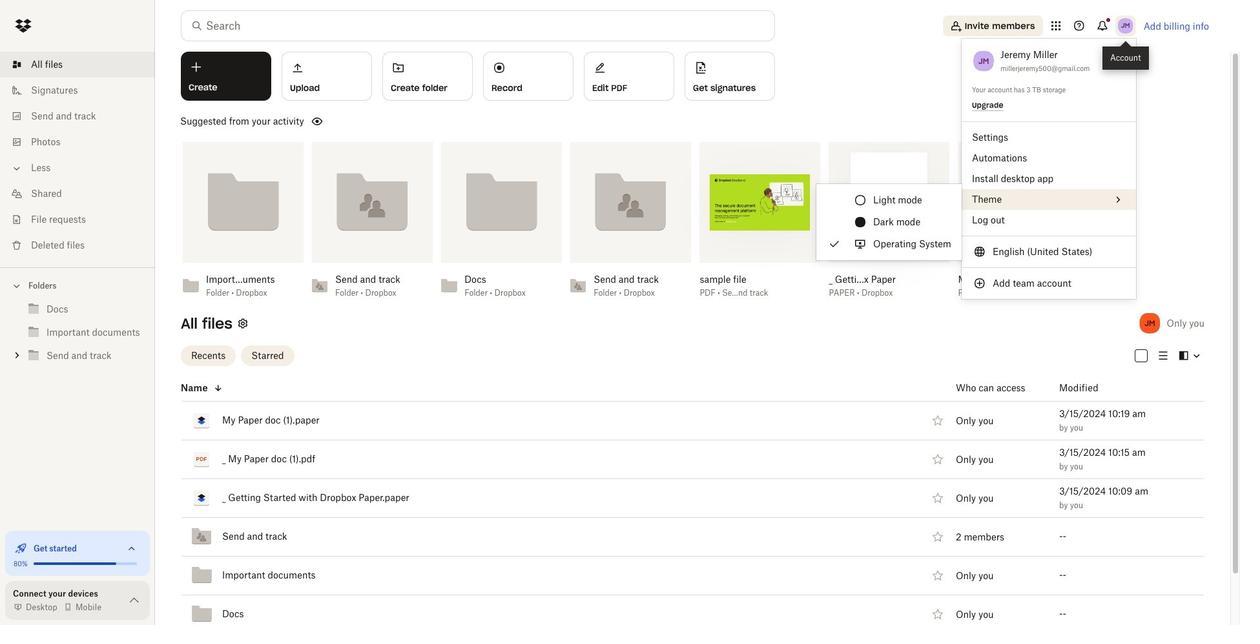 Task type: locate. For each thing, give the bounding box(es) containing it.
add to starred image
[[930, 452, 946, 467], [930, 568, 946, 583]]

name _ getting started with dropbox paper.paper, modified 3/15/2024 10:09 am, element
[[181, 479, 1205, 518]]

4 add to starred image from the top
[[930, 607, 946, 622]]

name send and track, modified 3/15/2024 9:46 am, element
[[181, 518, 1205, 557]]

1 menu item from the top
[[962, 189, 1137, 210]]

add to starred image for name _ my paper doc (1).pdf, modified 3/15/2024 10:15 am, "element"
[[930, 452, 946, 467]]

1 vertical spatial add to starred image
[[930, 568, 946, 583]]

3 add to starred image from the top
[[930, 529, 946, 545]]

0 vertical spatial add to starred image
[[930, 452, 946, 467]]

2 add to starred image from the top
[[930, 568, 946, 583]]

less image
[[10, 162, 23, 175]]

1 add to starred image from the top
[[930, 413, 946, 428]]

menu item
[[962, 189, 1137, 210], [962, 242, 1137, 262]]

add to starred image inside name _ getting started with dropbox paper.paper, modified 3/15/2024 10:09 am, element
[[930, 490, 946, 506]]

1 add to starred image from the top
[[930, 452, 946, 467]]

2 add to starred image from the top
[[930, 490, 946, 506]]

add to starred image inside name important documents, modified 4/2/2024 10:18 am, "element"
[[930, 568, 946, 583]]

add to starred image inside name docs, modified 3/15/2024 9:15 am, element
[[930, 607, 946, 622]]

table
[[163, 376, 1205, 625]]

0 vertical spatial menu item
[[962, 189, 1137, 210]]

add to starred image for name docs, modified 3/15/2024 9:15 am, element
[[930, 607, 946, 622]]

add to starred image inside name send and track, modified 3/15/2024 9:46 am, element
[[930, 529, 946, 545]]

radio item
[[817, 233, 962, 255]]

add to starred image for name send and track, modified 3/15/2024 9:46 am, element
[[930, 529, 946, 545]]

1 vertical spatial menu item
[[962, 242, 1137, 262]]

add to starred image inside name my paper doc (1).paper, modified 3/15/2024 10:19 am, element
[[930, 413, 946, 428]]

add to starred image for name important documents, modified 4/2/2024 10:18 am, "element"
[[930, 568, 946, 583]]

add to starred image inside name _ my paper doc (1).pdf, modified 3/15/2024 10:15 am, "element"
[[930, 452, 946, 467]]

list item
[[0, 52, 155, 78]]

add to starred image
[[930, 413, 946, 428], [930, 490, 946, 506], [930, 529, 946, 545], [930, 607, 946, 622]]

add to starred image for name my paper doc (1).paper, modified 3/15/2024 10:19 am, element
[[930, 413, 946, 428]]

group
[[0, 295, 155, 377]]

list
[[0, 44, 155, 267]]



Task type: vqa. For each thing, say whether or not it's contained in the screenshot.
Add to Starred icon within Name _ My Paper doc (1).pdf, Modified 3/15/2024 10:15 am, Element
yes



Task type: describe. For each thing, give the bounding box(es) containing it.
account menu image
[[1116, 16, 1136, 36]]

add to starred image for name _ getting started with dropbox paper.paper, modified 3/15/2024 10:09 am, element
[[930, 490, 946, 506]]

name my paper doc (1).paper, modified 3/15/2024 10:19 am, element
[[181, 402, 1205, 440]]

name important documents, modified 4/2/2024 10:18 am, element
[[181, 557, 1205, 595]]

choose a language: image
[[972, 244, 988, 260]]

name docs, modified 3/15/2024 9:15 am, element
[[181, 595, 1205, 625]]

name _ my paper doc (1).pdf, modified 3/15/2024 10:15 am, element
[[181, 440, 1205, 479]]

2 menu item from the top
[[962, 242, 1137, 262]]

dropbox image
[[10, 13, 36, 39]]



